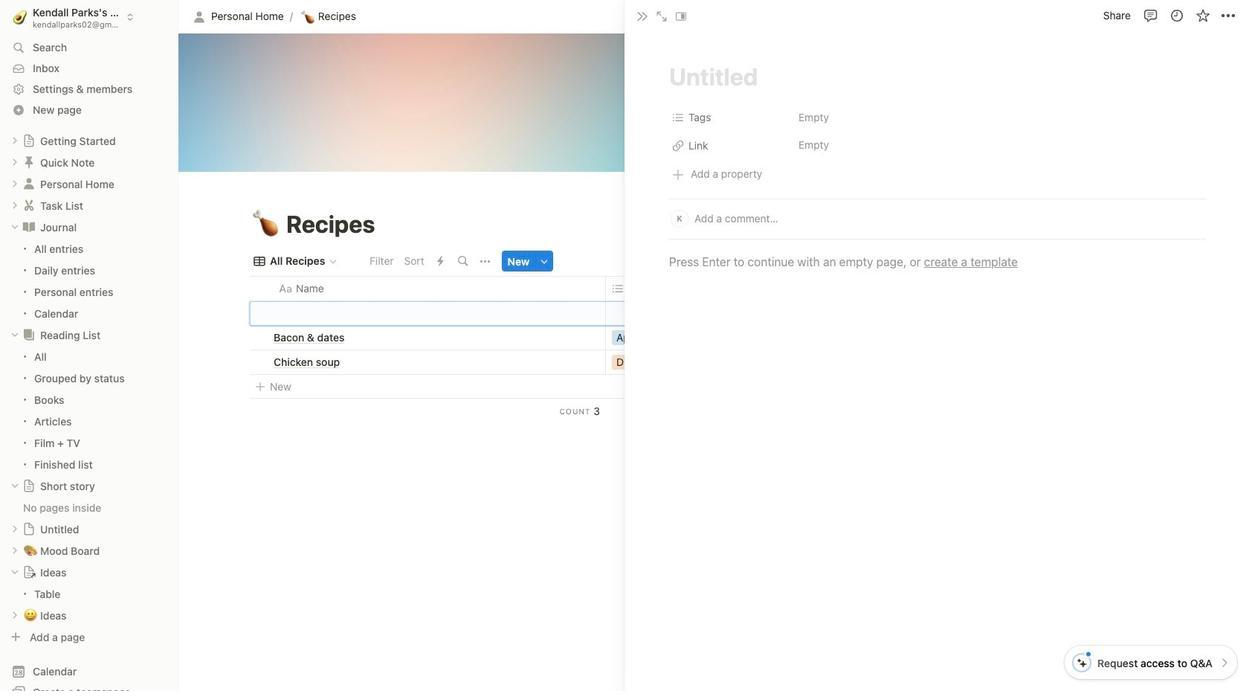 Task type: locate. For each thing, give the bounding box(es) containing it.
row
[[668, 105, 1207, 133], [668, 133, 1207, 162]]

comments image
[[1144, 8, 1159, 23]]

1 vertical spatial open image
[[10, 611, 19, 620]]

create and view automations image
[[438, 256, 444, 266]]

favorite image
[[1196, 8, 1211, 23], [1197, 9, 1212, 24]]

1 vertical spatial 🍗 image
[[252, 207, 279, 242]]

🥑 image
[[13, 8, 27, 26]]

1 open image from the top
[[10, 136, 19, 145]]

change page icon image
[[22, 134, 36, 147], [22, 155, 36, 170], [22, 176, 36, 191], [22, 198, 36, 213], [22, 220, 36, 235], [22, 328, 36, 342], [22, 479, 36, 493], [22, 522, 36, 536], [22, 566, 36, 579]]

open image
[[10, 158, 19, 167], [10, 179, 19, 188], [10, 201, 19, 210], [10, 525, 19, 534], [10, 546, 19, 555]]

group
[[0, 238, 179, 324], [0, 346, 179, 475]]

2 open image from the top
[[10, 611, 19, 620]]

🎨 image
[[24, 542, 37, 559]]

close image
[[10, 223, 19, 232]]

1 vertical spatial group
[[0, 346, 179, 475]]

0 vertical spatial group
[[0, 238, 179, 324]]

0 vertical spatial 🍗 image
[[301, 8, 315, 25]]

🍗 image
[[301, 8, 315, 25], [252, 207, 279, 242]]

1 horizontal spatial 🍗 image
[[301, 8, 315, 25]]

0 vertical spatial open image
[[10, 136, 19, 145]]

updates image
[[1170, 8, 1185, 23]]

😀 image
[[24, 607, 37, 624]]

0 horizontal spatial 🍗 image
[[252, 207, 279, 242]]

None checkbox
[[255, 308, 266, 318], [255, 332, 266, 343], [255, 308, 266, 318], [255, 332, 266, 343]]

open image
[[10, 136, 19, 145], [10, 611, 19, 620]]

close image
[[637, 10, 649, 22], [10, 330, 19, 339], [10, 482, 19, 490], [10, 568, 19, 577]]



Task type: vqa. For each thing, say whether or not it's contained in the screenshot.
'Close sidebar' icon
no



Task type: describe. For each thing, give the bounding box(es) containing it.
2 open image from the top
[[10, 179, 19, 188]]

1 row from the top
[[668, 105, 1207, 133]]

1 group from the top
[[0, 238, 179, 324]]

2 group from the top
[[0, 346, 179, 475]]

open in full page image
[[656, 10, 668, 22]]

updates image
[[1171, 9, 1186, 24]]

2 row from the top
[[668, 133, 1207, 162]]

3 open image from the top
[[10, 201, 19, 210]]

5 open image from the top
[[10, 546, 19, 555]]

4 open image from the top
[[10, 525, 19, 534]]

page properties table
[[668, 105, 1207, 162]]

1 open image from the top
[[10, 158, 19, 167]]



